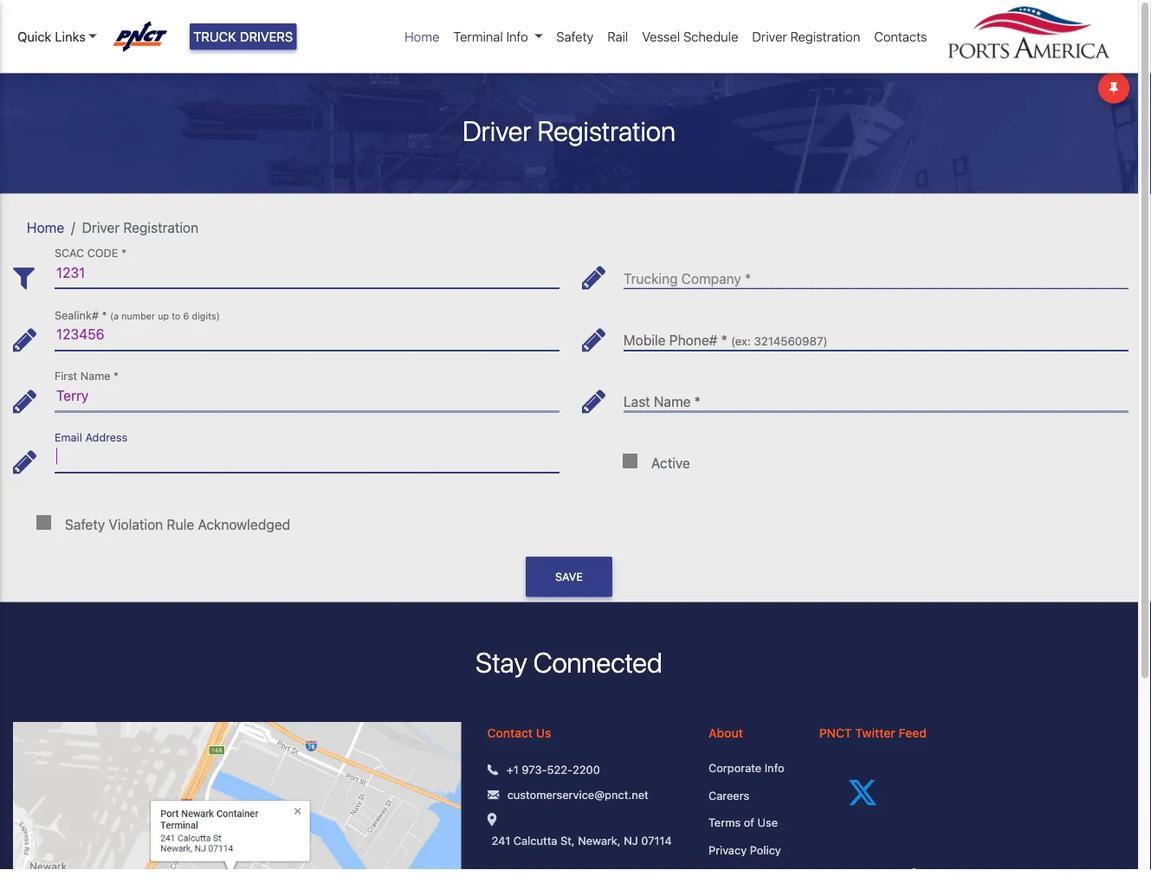 Task type: describe. For each thing, give the bounding box(es) containing it.
last name *
[[624, 393, 701, 410]]

rail
[[607, 29, 628, 44]]

pnct twitter feed
[[819, 726, 927, 740]]

save button
[[526, 557, 612, 597]]

privacy policy
[[709, 843, 781, 856]]

up
[[158, 310, 169, 321]]

email
[[55, 431, 82, 444]]

* for trucking company *
[[745, 270, 751, 287]]

company
[[681, 270, 741, 287]]

pnct
[[819, 726, 852, 740]]

1 vertical spatial registration
[[537, 114, 676, 147]]

6
[[183, 310, 189, 321]]

* for scac code *
[[121, 246, 126, 259]]

truck drivers link
[[190, 23, 297, 50]]

1 vertical spatial home link
[[27, 219, 64, 236]]

calcutta
[[513, 834, 557, 847]]

connected
[[533, 646, 663, 679]]

contacts
[[874, 29, 927, 44]]

07114
[[641, 834, 672, 847]]

scac code *
[[55, 246, 126, 259]]

active
[[651, 455, 690, 471]]

stay
[[476, 646, 527, 679]]

schedule
[[683, 29, 738, 44]]

violation
[[109, 516, 163, 532]]

terms
[[709, 816, 741, 829]]

(a
[[110, 310, 119, 321]]

safety link
[[549, 20, 601, 53]]

terminal
[[453, 29, 503, 44]]

terminal info
[[453, 29, 528, 44]]

safety violation rule acknowledged
[[65, 516, 290, 532]]

feed
[[899, 726, 927, 740]]

* left (a
[[102, 308, 107, 321]]

links
[[55, 29, 86, 44]]

corporate info link
[[709, 760, 793, 777]]

sealink# * (a number up to 6 digits)
[[55, 308, 220, 321]]

name for first
[[80, 370, 110, 383]]

vessel schedule link
[[635, 20, 745, 53]]

info for corporate info
[[765, 762, 784, 775]]

customerservice@pnct.net
[[507, 788, 649, 801]]

customerservice@pnct.net link
[[507, 786, 649, 803]]

vessel schedule
[[642, 29, 738, 44]]

1 horizontal spatial home link
[[398, 20, 446, 53]]

quick
[[17, 29, 51, 44]]

SCAC CODE * search field
[[55, 257, 560, 289]]

contacts link
[[867, 20, 934, 53]]

* for last name *
[[694, 393, 701, 410]]

2 vertical spatial driver
[[82, 219, 120, 236]]

quick links link
[[17, 27, 97, 46]]

us
[[536, 726, 551, 740]]

first
[[55, 370, 77, 383]]

trucking company *
[[624, 270, 751, 287]]

scac
[[55, 246, 84, 259]]

safety for safety violation rule acknowledged
[[65, 516, 105, 532]]

acknowledged
[[198, 516, 290, 532]]

about
[[709, 726, 743, 740]]

0 vertical spatial driver registration
[[752, 29, 860, 44]]

st,
[[560, 834, 575, 847]]

contact
[[487, 726, 533, 740]]

corporate
[[709, 762, 762, 775]]

522-
[[547, 763, 573, 776]]

code
[[87, 246, 118, 259]]

twitter
[[855, 726, 895, 740]]

241
[[492, 834, 510, 847]]

first name *
[[55, 370, 119, 383]]

(ex:
[[731, 334, 751, 348]]

sealink#
[[55, 308, 99, 321]]

stay connected
[[476, 646, 663, 679]]

truck drivers
[[193, 29, 293, 44]]

mobile phone# * (ex: 3214560987)
[[624, 332, 828, 349]]

registration inside driver registration link
[[790, 29, 860, 44]]

241 calcutta st, newark, nj 07114
[[492, 834, 672, 847]]

terms of use
[[709, 816, 778, 829]]

number
[[121, 310, 155, 321]]



Task type: locate. For each thing, give the bounding box(es) containing it.
info for terminal info
[[506, 29, 528, 44]]

Email Address text field
[[55, 441, 560, 473]]

0 vertical spatial driver
[[752, 29, 787, 44]]

1 vertical spatial info
[[765, 762, 784, 775]]

241 calcutta st, newark, nj 07114 link
[[492, 832, 672, 849]]

0 horizontal spatial registration
[[123, 219, 199, 236]]

1 horizontal spatial driver registration
[[463, 114, 676, 147]]

+1 973-522-2200
[[506, 763, 600, 776]]

driver registration link
[[745, 20, 867, 53]]

Trucking Company * text field
[[624, 257, 1129, 289]]

home link
[[398, 20, 446, 53], [27, 219, 64, 236]]

mobile
[[624, 332, 666, 349]]

home up scac
[[27, 219, 64, 236]]

1 horizontal spatial name
[[654, 393, 691, 410]]

* right code
[[121, 246, 126, 259]]

quick links
[[17, 29, 86, 44]]

home left 'terminal'
[[405, 29, 439, 44]]

careers
[[709, 789, 749, 802]]

0 vertical spatial home link
[[398, 20, 446, 53]]

policy
[[750, 843, 781, 856]]

safety
[[556, 29, 594, 44], [65, 516, 105, 532]]

email address
[[55, 431, 128, 444]]

1 vertical spatial home
[[27, 219, 64, 236]]

1 horizontal spatial info
[[765, 762, 784, 775]]

2 horizontal spatial driver registration
[[752, 29, 860, 44]]

0 horizontal spatial driver
[[82, 219, 120, 236]]

driver
[[752, 29, 787, 44], [463, 114, 531, 147], [82, 219, 120, 236]]

* right last
[[694, 393, 701, 410]]

0 vertical spatial name
[[80, 370, 110, 383]]

home link up scac
[[27, 219, 64, 236]]

safety for safety
[[556, 29, 594, 44]]

1 vertical spatial name
[[654, 393, 691, 410]]

name for last
[[654, 393, 691, 410]]

home link left 'terminal'
[[398, 20, 446, 53]]

1 horizontal spatial safety
[[556, 29, 594, 44]]

0 horizontal spatial name
[[80, 370, 110, 383]]

2 horizontal spatial registration
[[790, 29, 860, 44]]

1 vertical spatial safety
[[65, 516, 105, 532]]

address
[[85, 431, 128, 444]]

1 horizontal spatial home
[[405, 29, 439, 44]]

2 vertical spatial registration
[[123, 219, 199, 236]]

info right 'terminal'
[[506, 29, 528, 44]]

save
[[555, 570, 583, 583]]

info
[[506, 29, 528, 44], [765, 762, 784, 775]]

1 horizontal spatial registration
[[537, 114, 676, 147]]

to
[[172, 310, 181, 321]]

last
[[624, 393, 650, 410]]

3214560987)
[[754, 334, 828, 348]]

0 horizontal spatial driver registration
[[82, 219, 199, 236]]

Last Name * text field
[[624, 380, 1129, 412]]

0 horizontal spatial home link
[[27, 219, 64, 236]]

trucking
[[624, 270, 678, 287]]

terms of use link
[[709, 814, 793, 831]]

truck
[[193, 29, 236, 44]]

newark,
[[578, 834, 621, 847]]

safety left rail link
[[556, 29, 594, 44]]

nj
[[624, 834, 638, 847]]

* right company
[[745, 270, 751, 287]]

vessel
[[642, 29, 680, 44]]

1 vertical spatial driver registration
[[463, 114, 676, 147]]

privacy
[[709, 843, 747, 856]]

None text field
[[55, 319, 560, 351], [624, 319, 1129, 351], [55, 319, 560, 351], [624, 319, 1129, 351]]

0 vertical spatial registration
[[790, 29, 860, 44]]

safety left violation
[[65, 516, 105, 532]]

careers link
[[709, 787, 793, 804]]

* left (ex:
[[721, 332, 727, 349]]

privacy policy link
[[709, 842, 793, 859]]

name
[[80, 370, 110, 383], [654, 393, 691, 410]]

973-
[[522, 763, 547, 776]]

1 horizontal spatial driver
[[463, 114, 531, 147]]

driver registration
[[752, 29, 860, 44], [463, 114, 676, 147], [82, 219, 199, 236]]

2 vertical spatial driver registration
[[82, 219, 199, 236]]

+1 973-522-2200 link
[[506, 761, 600, 778]]

0 horizontal spatial safety
[[65, 516, 105, 532]]

info inside terminal info link
[[506, 29, 528, 44]]

rail link
[[601, 20, 635, 53]]

info inside the corporate info link
[[765, 762, 784, 775]]

info up the careers link
[[765, 762, 784, 775]]

home
[[405, 29, 439, 44], [27, 219, 64, 236]]

use
[[758, 816, 778, 829]]

rule
[[167, 516, 194, 532]]

2 horizontal spatial driver
[[752, 29, 787, 44]]

0 horizontal spatial info
[[506, 29, 528, 44]]

of
[[744, 816, 754, 829]]

name right last
[[654, 393, 691, 410]]

0 vertical spatial home
[[405, 29, 439, 44]]

registration
[[790, 29, 860, 44], [537, 114, 676, 147], [123, 219, 199, 236]]

name right first at the left of page
[[80, 370, 110, 383]]

corporate info
[[709, 762, 784, 775]]

0 vertical spatial safety
[[556, 29, 594, 44]]

terminal info link
[[446, 20, 549, 53]]

* for first name *
[[114, 370, 119, 383]]

* right first at the left of page
[[114, 370, 119, 383]]

+1
[[506, 763, 519, 776]]

drivers
[[240, 29, 293, 44]]

contact us
[[487, 726, 551, 740]]

2200
[[573, 763, 600, 776]]

First Name * text field
[[55, 380, 560, 412]]

0 vertical spatial info
[[506, 29, 528, 44]]

phone#
[[669, 332, 718, 349]]

1 vertical spatial driver
[[463, 114, 531, 147]]

0 horizontal spatial home
[[27, 219, 64, 236]]

digits)
[[192, 310, 220, 321]]

* for mobile phone# * (ex: 3214560987)
[[721, 332, 727, 349]]



Task type: vqa. For each thing, say whether or not it's contained in the screenshot.
top the to
no



